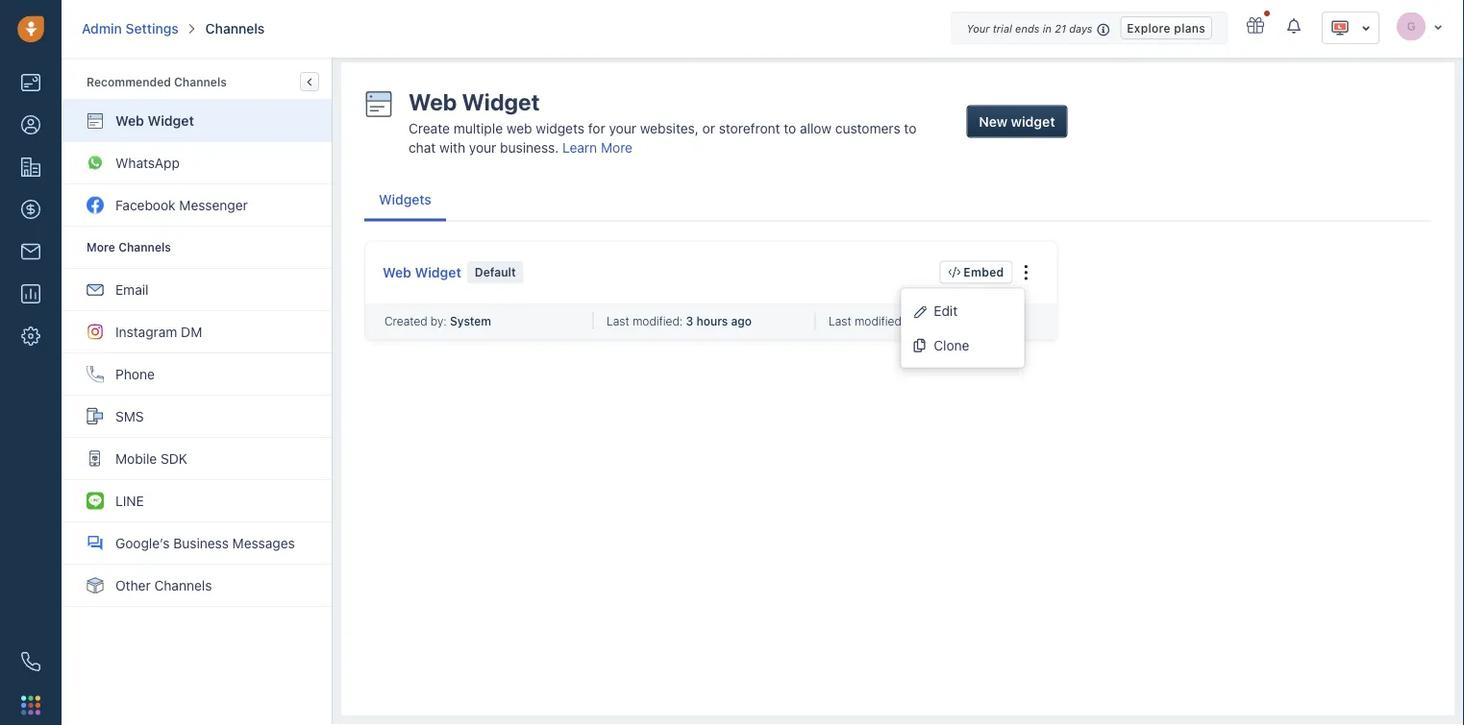 Task type: locate. For each thing, give the bounding box(es) containing it.
your
[[967, 23, 990, 35]]

last for last modified: 3 hours ago
[[607, 315, 629, 328]]

explore plans
[[1127, 21, 1205, 34]]

embed
[[964, 266, 1004, 279]]

channels inside other channels 'link'
[[154, 578, 212, 594]]

google's
[[115, 535, 170, 551]]

sms link
[[62, 396, 332, 438]]

2 to from the left
[[904, 120, 916, 136]]

widget up web
[[462, 88, 540, 115]]

in
[[1043, 23, 1052, 35]]

widget
[[462, 88, 540, 115], [148, 113, 194, 129], [415, 264, 461, 280]]

trial
[[993, 23, 1012, 35]]

web widget link
[[62, 100, 332, 142], [383, 261, 461, 285]]

channels right settings
[[205, 21, 265, 37]]

to left allow
[[784, 120, 796, 136]]

embed button
[[940, 261, 1013, 284]]

sms
[[115, 409, 144, 424]]

facebook messenger
[[115, 197, 248, 213]]

mobile sdk
[[115, 451, 187, 467]]

0 horizontal spatial system
[[450, 315, 491, 328]]

your down multiple
[[469, 140, 496, 155]]

to right customers
[[904, 120, 916, 136]]

your up more
[[609, 120, 636, 136]]

ic_info_icon image
[[1097, 22, 1111, 37]]

system for created by : system
[[450, 315, 491, 328]]

0 vertical spatial your
[[609, 120, 636, 136]]

phone image
[[21, 653, 40, 672]]

0 vertical spatial web widget link
[[62, 100, 332, 142]]

channels down the google's business messages link
[[154, 578, 212, 594]]

1 horizontal spatial to
[[904, 120, 916, 136]]

learn more
[[562, 140, 633, 155]]

sdk
[[161, 451, 187, 467]]

system right :
[[450, 315, 491, 328]]

channels right recommended
[[174, 75, 227, 88]]

web widget
[[409, 88, 540, 115], [115, 113, 194, 129], [383, 264, 461, 280]]

:
[[443, 315, 447, 328]]

email link
[[62, 269, 332, 311]]

widgets
[[379, 191, 431, 207]]

system for last modified by: system
[[924, 315, 965, 328]]

widget down the recommended channels
[[148, 113, 194, 129]]

ago
[[731, 315, 752, 328]]

1 vertical spatial channels
[[174, 75, 227, 88]]

your
[[609, 120, 636, 136], [469, 140, 496, 155]]

to
[[784, 120, 796, 136], [904, 120, 916, 136]]

1 horizontal spatial widget
[[415, 264, 461, 280]]

storefront
[[719, 120, 780, 136]]

learn more link
[[562, 140, 633, 155]]

google's business messages
[[115, 535, 295, 551]]

last modified by: system
[[829, 315, 965, 328]]

system
[[450, 315, 491, 328], [924, 315, 965, 328]]

2 system from the left
[[924, 315, 965, 328]]

1 last from the left
[[607, 315, 629, 328]]

channels for other channels
[[154, 578, 212, 594]]

last
[[607, 315, 629, 328], [829, 315, 851, 328]]

modified:
[[632, 315, 683, 328]]

21
[[1055, 23, 1066, 35]]

edit
[[934, 303, 958, 319]]

ic_arrow_down image
[[1361, 21, 1371, 35], [1433, 21, 1443, 32]]

your trial ends in 21 days
[[967, 23, 1093, 35]]

widget
[[1011, 113, 1055, 129]]

channels
[[205, 21, 265, 37], [174, 75, 227, 88], [154, 578, 212, 594]]

for
[[588, 120, 605, 136]]

other channels link
[[62, 565, 332, 608]]

2 vertical spatial channels
[[154, 578, 212, 594]]

1 horizontal spatial last
[[829, 315, 851, 328]]

hours
[[696, 315, 728, 328]]

last left "modified:" at top left
[[607, 315, 629, 328]]

created by : system
[[385, 315, 491, 328]]

0 horizontal spatial last
[[607, 315, 629, 328]]

business.
[[500, 140, 559, 155]]

phone
[[115, 366, 155, 382]]

0 horizontal spatial web widget link
[[62, 100, 332, 142]]

plans
[[1174, 21, 1205, 34]]

widget up the created by : system
[[415, 264, 461, 280]]

3
[[686, 315, 693, 328]]

create
[[409, 120, 450, 136]]

1 horizontal spatial system
[[924, 315, 965, 328]]

settings
[[126, 21, 178, 37]]

web widget link up by
[[383, 261, 461, 285]]

1 vertical spatial web widget link
[[383, 261, 461, 285]]

by
[[431, 315, 443, 328]]

last left modified
[[829, 315, 851, 328]]

0 horizontal spatial ic_arrow_down image
[[1361, 21, 1371, 35]]

0 horizontal spatial to
[[784, 120, 796, 136]]

business
[[173, 535, 229, 551]]

widgets
[[536, 120, 584, 136]]

more
[[601, 140, 633, 155]]

admin
[[82, 21, 122, 37]]

1 system from the left
[[450, 315, 491, 328]]

google's business messages link
[[62, 523, 332, 565]]

2 last from the left
[[829, 315, 851, 328]]

instagram dm link
[[62, 311, 332, 354]]

system up clone
[[924, 315, 965, 328]]

channels for recommended channels
[[174, 75, 227, 88]]

new
[[979, 113, 1007, 129]]

bell regular image
[[1287, 17, 1303, 35]]

1 to from the left
[[784, 120, 796, 136]]

messages
[[232, 535, 295, 551]]

0 horizontal spatial your
[[469, 140, 496, 155]]

1 vertical spatial your
[[469, 140, 496, 155]]

explore plans button
[[1120, 16, 1212, 39]]

menu
[[900, 288, 1025, 369]]

admin settings
[[82, 21, 178, 37]]

mobile
[[115, 451, 157, 467]]

web widget link down the recommended channels
[[62, 100, 332, 142]]

whatsapp link
[[62, 142, 332, 185]]

web
[[409, 88, 457, 115], [115, 113, 144, 129], [383, 264, 411, 280]]



Task type: describe. For each thing, give the bounding box(es) containing it.
web widget up multiple
[[409, 88, 540, 115]]

with
[[439, 140, 465, 155]]

mobile sdk link
[[62, 438, 332, 481]]

widgets link
[[364, 180, 446, 219]]

or
[[702, 120, 715, 136]]

email
[[115, 282, 149, 298]]

facebook
[[115, 197, 176, 213]]

embed image
[[948, 267, 961, 278]]

facebook messenger link
[[62, 185, 332, 227]]

last modified: 3 hours ago
[[607, 315, 752, 328]]

web up create
[[409, 88, 457, 115]]

line link
[[62, 481, 332, 523]]

messenger
[[179, 197, 248, 213]]

create multiple web widgets for your websites, or storefront to allow customers to chat with your business.
[[409, 120, 916, 155]]

chat
[[409, 140, 436, 155]]

web up created
[[383, 264, 411, 280]]

1 horizontal spatial your
[[609, 120, 636, 136]]

clone link
[[901, 328, 1024, 363]]

web down recommended
[[115, 113, 144, 129]]

freshworks switcher image
[[21, 696, 40, 715]]

by:
[[905, 315, 921, 328]]

last for last modified by: system
[[829, 315, 851, 328]]

customers
[[835, 120, 900, 136]]

other
[[115, 578, 151, 594]]

learn
[[562, 140, 597, 155]]

whatsapp
[[115, 155, 180, 171]]

angle left image
[[307, 75, 312, 88]]

0 vertical spatial channels
[[205, 21, 265, 37]]

1 horizontal spatial ic_arrow_down image
[[1433, 21, 1443, 32]]

default
[[475, 266, 516, 279]]

allow
[[800, 120, 831, 136]]

new widget link
[[966, 105, 1068, 138]]

multiple
[[453, 120, 503, 136]]

web
[[506, 120, 532, 136]]

other channels
[[115, 578, 212, 594]]

clone
[[934, 338, 969, 353]]

websites,
[[640, 120, 699, 136]]

phone link
[[62, 354, 332, 396]]

admin settings link
[[82, 19, 178, 38]]

web widget down the recommended channels
[[115, 113, 194, 129]]

menu containing edit
[[900, 288, 1025, 369]]

1 horizontal spatial web widget link
[[383, 261, 461, 285]]

line
[[115, 493, 144, 509]]

created
[[385, 315, 427, 328]]

modified
[[855, 315, 902, 328]]

new widget
[[979, 113, 1055, 129]]

phone element
[[12, 643, 50, 682]]

ic_copy image
[[911, 336, 930, 355]]

recommended channels
[[87, 75, 227, 88]]

ends
[[1015, 23, 1040, 35]]

days
[[1069, 23, 1093, 35]]

0 horizontal spatial widget
[[148, 113, 194, 129]]

instagram
[[115, 324, 177, 340]]

2 horizontal spatial widget
[[462, 88, 540, 115]]

dm
[[181, 324, 202, 340]]

recommended
[[87, 75, 171, 88]]

web widget up by
[[383, 264, 461, 280]]

edit link
[[901, 294, 1024, 328]]

instagram dm
[[115, 324, 202, 340]]

explore
[[1127, 21, 1171, 34]]

missing translation "unavailable" for locale "en-us" image
[[1330, 18, 1350, 37]]



Task type: vqa. For each thing, say whether or not it's contained in the screenshot.
rightmost data
no



